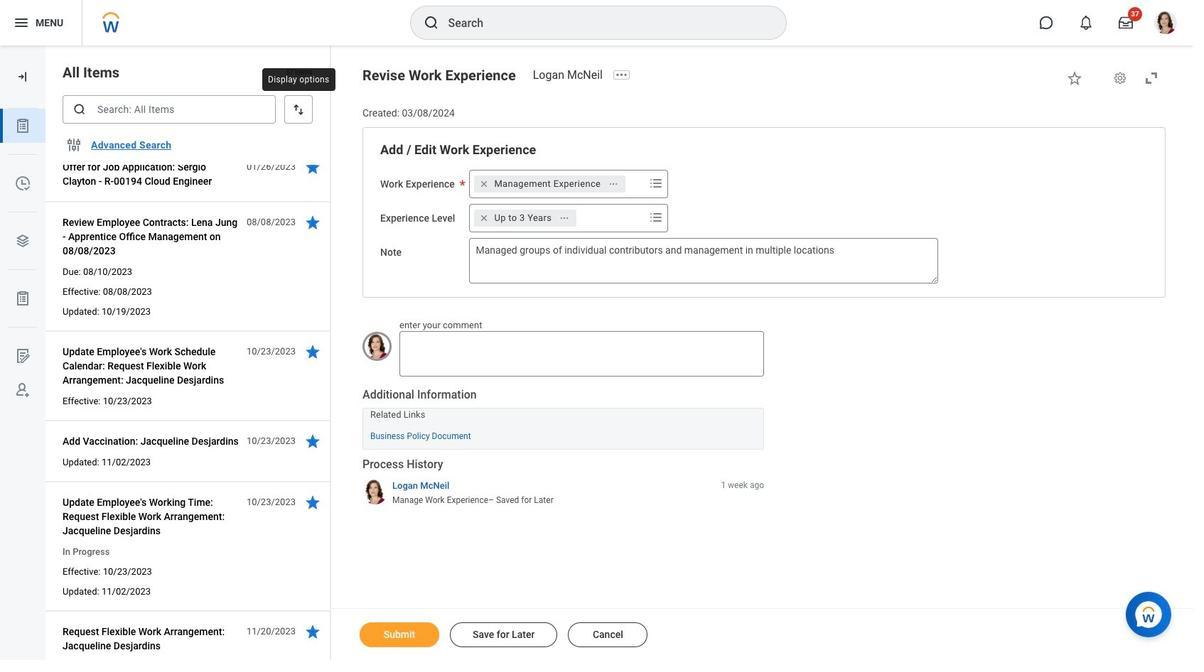 Task type: locate. For each thing, give the bounding box(es) containing it.
clipboard image
[[14, 117, 31, 134], [14, 290, 31, 307]]

1 horizontal spatial related actions image
[[609, 179, 619, 189]]

action bar region
[[331, 609, 1195, 661]]

Search: All Items text field
[[63, 95, 276, 124]]

1 x small image from the top
[[477, 177, 492, 191]]

1 vertical spatial search image
[[73, 102, 87, 117]]

management experience, press delete to clear value. option
[[475, 175, 626, 193]]

1 vertical spatial related actions image
[[560, 213, 570, 223]]

configure image
[[65, 137, 82, 154]]

0 horizontal spatial related actions image
[[560, 213, 570, 223]]

x small image for up to 3 years element
[[477, 211, 492, 225]]

1 vertical spatial x small image
[[477, 211, 492, 225]]

related actions image
[[609, 179, 619, 189], [560, 213, 570, 223]]

None text field
[[470, 238, 939, 284], [400, 332, 765, 377], [470, 238, 939, 284], [400, 332, 765, 377]]

0 vertical spatial clipboard image
[[14, 117, 31, 134]]

perspective image
[[14, 233, 31, 250]]

Search Workday  search field
[[448, 7, 757, 38]]

list
[[0, 109, 46, 408]]

tooltip
[[258, 64, 340, 95]]

related actions image left prompts icon
[[609, 179, 619, 189]]

group
[[380, 141, 1149, 284]]

1 vertical spatial clipboard image
[[14, 290, 31, 307]]

0 horizontal spatial search image
[[73, 102, 87, 117]]

clipboard image up rename icon
[[14, 290, 31, 307]]

sort image
[[292, 102, 306, 117]]

2 x small image from the top
[[477, 211, 492, 225]]

related actions image inside management experience, press delete to clear value. option
[[609, 179, 619, 189]]

x small image up up to 3 years, press delete to clear value. "option"
[[477, 177, 492, 191]]

transformation import image
[[16, 70, 30, 84]]

2 vertical spatial star image
[[304, 624, 321, 641]]

management experience element
[[495, 178, 601, 190]]

related actions image down management experience, press delete to clear value. option
[[560, 213, 570, 223]]

justify image
[[13, 14, 30, 31]]

x small image inside management experience, press delete to clear value. option
[[477, 177, 492, 191]]

2 clipboard image from the top
[[14, 290, 31, 307]]

0 vertical spatial star image
[[304, 159, 321, 176]]

1 star image from the top
[[304, 159, 321, 176]]

1 horizontal spatial search image
[[423, 14, 440, 31]]

1 clipboard image from the top
[[14, 117, 31, 134]]

0 vertical spatial related actions image
[[609, 179, 619, 189]]

x small image inside up to 3 years, press delete to clear value. "option"
[[477, 211, 492, 225]]

additional information region
[[363, 388, 765, 450]]

0 vertical spatial x small image
[[477, 177, 492, 191]]

1 vertical spatial star image
[[304, 494, 321, 511]]

2 star image from the top
[[304, 494, 321, 511]]

related actions image inside up to 3 years, press delete to clear value. "option"
[[560, 213, 570, 223]]

star image
[[1067, 70, 1084, 87], [304, 214, 321, 231], [304, 344, 321, 361], [304, 433, 321, 450]]

search image
[[423, 14, 440, 31], [73, 102, 87, 117]]

up to 3 years element
[[495, 212, 552, 225]]

x small image left up to 3 years element
[[477, 211, 492, 225]]

profile logan mcneil image
[[1155, 11, 1178, 37]]

prompts image
[[648, 209, 665, 226]]

clipboard image down the transformation import image
[[14, 117, 31, 134]]

x small image
[[477, 177, 492, 191], [477, 211, 492, 225]]

0 vertical spatial search image
[[423, 14, 440, 31]]

star image
[[304, 159, 321, 176], [304, 494, 321, 511], [304, 624, 321, 641]]

fullscreen image
[[1144, 70, 1161, 87]]



Task type: vqa. For each thing, say whether or not it's contained in the screenshot.
the topmost the related actions image
yes



Task type: describe. For each thing, give the bounding box(es) containing it.
user plus image
[[14, 382, 31, 399]]

clock check image
[[14, 175, 31, 192]]

gear image
[[1114, 71, 1128, 85]]

logan mcneil element
[[533, 68, 612, 82]]

up to 3 years, press delete to clear value. option
[[475, 210, 577, 227]]

rename image
[[14, 348, 31, 365]]

employee's photo (logan mcneil) image
[[363, 332, 392, 361]]

notifications large image
[[1080, 16, 1094, 30]]

item list element
[[46, 46, 331, 661]]

related actions image for up to 3 years element
[[560, 213, 570, 223]]

prompts image
[[648, 175, 665, 192]]

3 star image from the top
[[304, 624, 321, 641]]

process history region
[[363, 457, 765, 511]]

x small image for the management experience element
[[477, 177, 492, 191]]

related actions image for the management experience element
[[609, 179, 619, 189]]

inbox large image
[[1119, 16, 1134, 30]]



